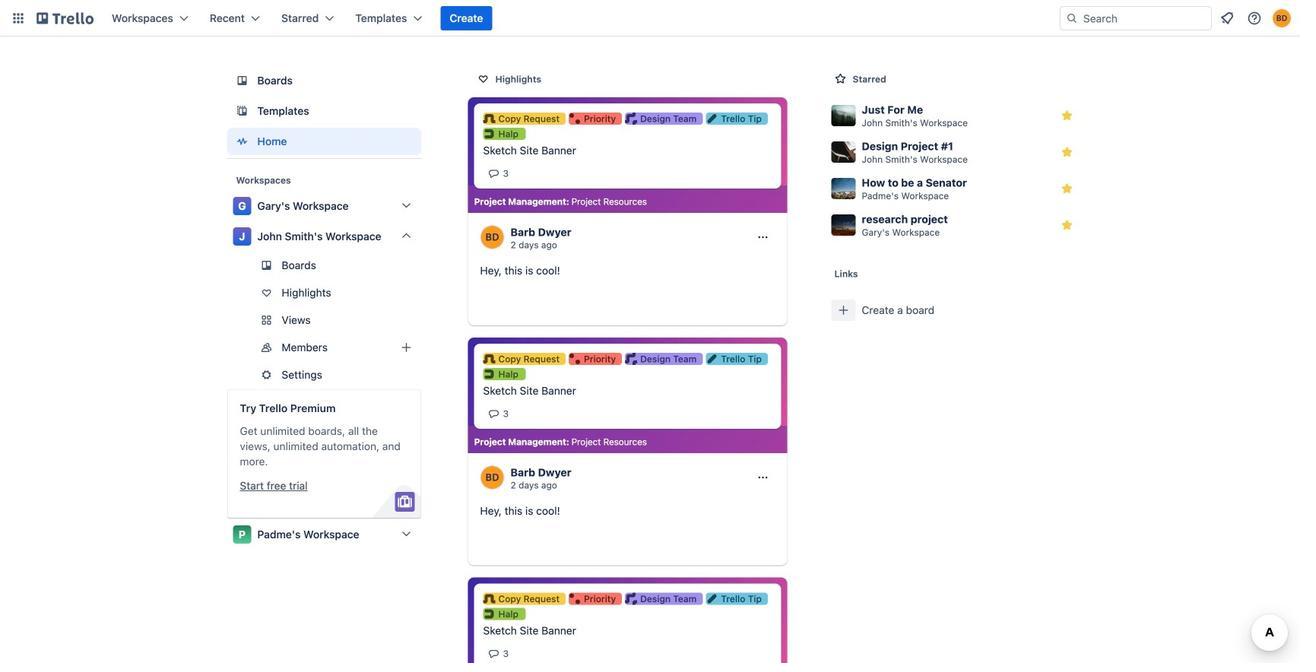 Task type: describe. For each thing, give the bounding box(es) containing it.
color: lime, title: "halp" element for color: red, title: "priority" element corresponding to second color: sky, title: "trello tip" "element" from the bottom of the page
[[483, 368, 526, 380]]

color: lime, title: "halp" element for color: red, title: "priority" element for third color: sky, title: "trello tip" "element" from the top
[[483, 608, 526, 620]]

barb dwyer (barbdwyer3) image
[[1273, 9, 1292, 27]]

color: purple, title: "design team" element for third color: sky, title: "trello tip" "element" from the bottom color: red, title: "priority" element
[[625, 113, 703, 125]]

color: purple, title: "design team" element for color: red, title: "priority" element corresponding to second color: sky, title: "trello tip" "element" from the bottom of the page
[[625, 353, 703, 365]]

color: red, title: "priority" element for third color: sky, title: "trello tip" "element" from the bottom
[[569, 113, 622, 125]]

2 color: sky, title: "trello tip" element from the top
[[706, 353, 768, 365]]

color: yellow, title: "copy request" element for color: red, title: "priority" element for third color: sky, title: "trello tip" "element" from the top color: lime, title: "halp" element
[[483, 593, 566, 605]]

home image
[[233, 132, 251, 151]]

color: yellow, title: "copy request" element for color: lime, title: "halp" element related to third color: sky, title: "trello tip" "element" from the bottom color: red, title: "priority" element
[[483, 113, 566, 125]]

template board image
[[233, 102, 251, 120]]

color: red, title: "priority" element for second color: sky, title: "trello tip" "element" from the bottom of the page
[[569, 353, 622, 365]]

click to star design project #1. it will show up at the top of your boards list. image
[[1060, 145, 1075, 160]]

add image
[[397, 339, 416, 357]]



Task type: vqa. For each thing, say whether or not it's contained in the screenshot.
the top Color: purple, title: "Design Team" element
yes



Task type: locate. For each thing, give the bounding box(es) containing it.
color: yellow, title: "copy request" element
[[483, 113, 566, 125], [483, 353, 566, 365], [483, 593, 566, 605]]

Search field
[[1079, 8, 1212, 29]]

1 color: yellow, title: "copy request" element from the top
[[483, 113, 566, 125]]

0 vertical spatial color: purple, title: "design team" element
[[625, 113, 703, 125]]

1 color: purple, title: "design team" element from the top
[[625, 113, 703, 125]]

2 vertical spatial color: red, title: "priority" element
[[569, 593, 622, 605]]

click to star research project. it will show up at the top of your boards list. image
[[1060, 218, 1075, 233]]

0 vertical spatial color: yellow, title: "copy request" element
[[483, 113, 566, 125]]

2 color: yellow, title: "copy request" element from the top
[[483, 353, 566, 365]]

primary element
[[0, 0, 1301, 37]]

1 vertical spatial color: purple, title: "design team" element
[[625, 353, 703, 365]]

0 vertical spatial color: sky, title: "trello tip" element
[[706, 113, 768, 125]]

color: yellow, title: "copy request" element for color: lime, title: "halp" element corresponding to color: red, title: "priority" element corresponding to second color: sky, title: "trello tip" "element" from the bottom of the page
[[483, 353, 566, 365]]

1 vertical spatial color: sky, title: "trello tip" element
[[706, 353, 768, 365]]

2 vertical spatial color: purple, title: "design team" element
[[625, 593, 703, 605]]

1 color: red, title: "priority" element from the top
[[569, 113, 622, 125]]

2 color: lime, title: "halp" element from the top
[[483, 368, 526, 380]]

open information menu image
[[1248, 11, 1263, 26]]

2 vertical spatial color: yellow, title: "copy request" element
[[483, 593, 566, 605]]

0 vertical spatial color: red, title: "priority" element
[[569, 113, 622, 125]]

0 notifications image
[[1219, 9, 1237, 27]]

back to home image
[[37, 6, 94, 30]]

click to star how to be a senator. it will show up at the top of your boards list. image
[[1060, 181, 1075, 196]]

3 color: purple, title: "design team" element from the top
[[625, 593, 703, 605]]

color: purple, title: "design team" element
[[625, 113, 703, 125], [625, 353, 703, 365], [625, 593, 703, 605]]

2 vertical spatial color: lime, title: "halp" element
[[483, 608, 526, 620]]

1 vertical spatial color: lime, title: "halp" element
[[483, 368, 526, 380]]

color: sky, title: "trello tip" element
[[706, 113, 768, 125], [706, 353, 768, 365], [706, 593, 768, 605]]

board image
[[233, 72, 251, 90]]

3 color: yellow, title: "copy request" element from the top
[[483, 593, 566, 605]]

click to star just for me. it will show up at the top of your boards list. image
[[1060, 108, 1075, 123]]

3 color: sky, title: "trello tip" element from the top
[[706, 593, 768, 605]]

color: lime, title: "halp" element for third color: sky, title: "trello tip" "element" from the bottom color: red, title: "priority" element
[[483, 128, 526, 140]]

color: purple, title: "design team" element for color: red, title: "priority" element for third color: sky, title: "trello tip" "element" from the top
[[625, 593, 703, 605]]

1 vertical spatial color: red, title: "priority" element
[[569, 353, 622, 365]]

2 vertical spatial color: sky, title: "trello tip" element
[[706, 593, 768, 605]]

2 color: purple, title: "design team" element from the top
[[625, 353, 703, 365]]

color: red, title: "priority" element for third color: sky, title: "trello tip" "element" from the top
[[569, 593, 622, 605]]

1 color: lime, title: "halp" element from the top
[[483, 128, 526, 140]]

3 color: lime, title: "halp" element from the top
[[483, 608, 526, 620]]

0 vertical spatial color: lime, title: "halp" element
[[483, 128, 526, 140]]

search image
[[1067, 12, 1079, 24]]

color: red, title: "priority" element
[[569, 113, 622, 125], [569, 353, 622, 365], [569, 593, 622, 605]]

1 vertical spatial color: yellow, title: "copy request" element
[[483, 353, 566, 365]]

3 color: red, title: "priority" element from the top
[[569, 593, 622, 605]]

2 color: red, title: "priority" element from the top
[[569, 353, 622, 365]]

color: lime, title: "halp" element
[[483, 128, 526, 140], [483, 368, 526, 380], [483, 608, 526, 620]]

1 color: sky, title: "trello tip" element from the top
[[706, 113, 768, 125]]



